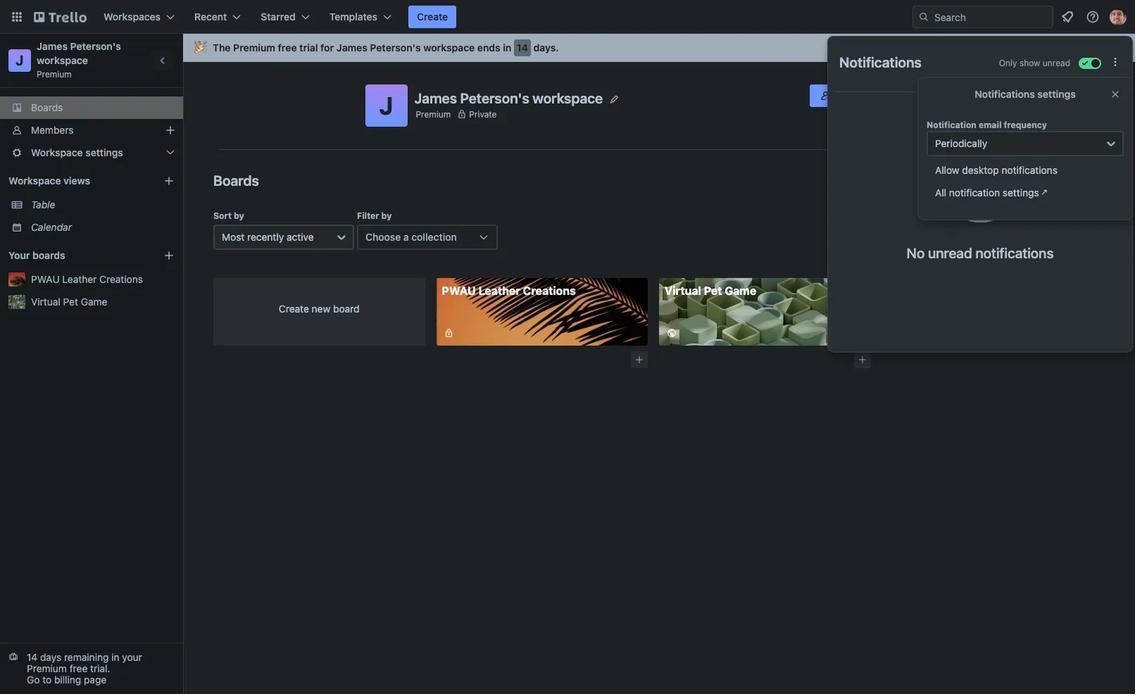Task type: vqa. For each thing, say whether or not it's contained in the screenshot.
More
no



Task type: locate. For each thing, give the bounding box(es) containing it.
1 horizontal spatial pet
[[704, 285, 722, 297]]

by right sort
[[234, 211, 244, 221]]

workspace for settings
[[31, 146, 83, 158]]

filter by
[[357, 211, 392, 221]]

0 horizontal spatial james
[[37, 40, 68, 52]]

create
[[417, 11, 448, 23], [279, 303, 309, 315]]

settings down members link
[[85, 146, 123, 158]]

1 vertical spatial in
[[111, 651, 119, 663]]

by for sort by
[[234, 211, 244, 221]]

james
[[37, 40, 68, 52], [337, 42, 368, 54], [414, 90, 457, 106]]

0 horizontal spatial game
[[81, 296, 107, 308]]

1 horizontal spatial 14
[[517, 42, 528, 54]]

0 vertical spatial notifications
[[1002, 164, 1058, 176]]

notifications down all notification settings link
[[976, 245, 1054, 261]]

1 vertical spatial notifications
[[976, 245, 1054, 261]]

0 vertical spatial j
[[16, 52, 24, 68]]

0 horizontal spatial create
[[279, 303, 309, 315]]

unread
[[1043, 58, 1071, 68], [928, 245, 972, 261]]

peterson's down templates dropdown button
[[370, 42, 421, 54]]

pwau
[[31, 273, 60, 285], [442, 285, 476, 297]]

0 horizontal spatial pwau leather creations
[[31, 273, 143, 285]]

james for james peterson's workspace premium
[[37, 40, 68, 52]]

virtual
[[665, 285, 701, 297], [31, 296, 60, 308]]

page
[[84, 674, 106, 686]]

1 horizontal spatial game
[[725, 285, 757, 297]]

0 horizontal spatial sm image
[[442, 326, 456, 340]]

boards up sort by
[[213, 173, 259, 189]]

table link
[[31, 198, 175, 212]]

pwau leather creations
[[31, 273, 143, 285], [442, 285, 576, 297]]

0 horizontal spatial creations
[[99, 273, 143, 285]]

payment
[[1047, 42, 1087, 54]]

free
[[278, 42, 297, 54], [70, 663, 88, 675]]

2 by from the left
[[381, 211, 392, 221]]

0 horizontal spatial by
[[234, 211, 244, 221]]

1 horizontal spatial notifications
[[975, 88, 1035, 100]]

1 vertical spatial free
[[70, 663, 88, 675]]

back to home image
[[34, 6, 87, 28]]

2 horizontal spatial workspace
[[533, 90, 603, 106]]

trial.
[[90, 663, 110, 675]]

notifications
[[1002, 164, 1058, 176], [976, 245, 1054, 261]]

virtual pet game
[[665, 285, 757, 297], [31, 296, 107, 308]]

0 horizontal spatial pwau leather creations link
[[31, 273, 175, 287]]

notifications up all notification settings link
[[1002, 164, 1058, 176]]

pwau down collection
[[442, 285, 476, 297]]

1 vertical spatial j
[[379, 91, 393, 120]]

remaining
[[64, 651, 109, 663]]

go to billing page link
[[27, 674, 106, 686]]

0 horizontal spatial workspace
[[37, 54, 88, 66]]

2 horizontal spatial peterson's
[[460, 90, 529, 106]]

1 vertical spatial notifications
[[975, 88, 1035, 100]]

0 horizontal spatial peterson's
[[70, 40, 121, 52]]

1 horizontal spatial boards
[[213, 173, 259, 189]]

sort by
[[213, 211, 244, 221]]

workspace views
[[8, 175, 90, 187]]

settings for workspace settings
[[85, 146, 123, 158]]

your boards
[[8, 249, 65, 261]]

james right for
[[337, 42, 368, 54]]

workspace up table
[[8, 175, 61, 187]]

workspace right j link
[[37, 54, 88, 66]]

0 horizontal spatial notifications
[[840, 54, 922, 70]]

Search field
[[930, 6, 1053, 27]]

creations
[[99, 273, 143, 285], [523, 285, 576, 297]]

1 vertical spatial workspace
[[37, 54, 88, 66]]

0 vertical spatial workspace
[[861, 89, 913, 101]]

by
[[234, 211, 244, 221], [381, 211, 392, 221]]

in
[[503, 42, 512, 54], [111, 651, 119, 663]]

workspace
[[423, 42, 475, 54], [37, 54, 88, 66], [533, 90, 603, 106]]

0 vertical spatial boards
[[31, 101, 63, 113]]

game
[[725, 285, 757, 297], [81, 296, 107, 308]]

pwau down boards
[[31, 273, 60, 285]]

1 vertical spatial unread
[[928, 245, 972, 261]]

james for james peterson's workspace
[[414, 90, 457, 106]]

1 horizontal spatial j
[[379, 91, 393, 120]]

0 horizontal spatial 14
[[27, 651, 37, 663]]

settings down allow desktop notifications button
[[1003, 187, 1039, 199]]

james right j button
[[414, 90, 457, 106]]

notifications up the invite workspace members button
[[840, 54, 922, 70]]

in left your
[[111, 651, 119, 663]]

0 vertical spatial settings
[[1038, 88, 1076, 100]]

to
[[42, 674, 52, 686]]

0 vertical spatial notifications
[[840, 54, 922, 70]]

j down switch to… icon
[[16, 52, 24, 68]]

notifications for no unread notifications
[[976, 245, 1054, 261]]

go
[[27, 674, 40, 686]]

14 left days
[[27, 651, 37, 663]]

add payment method
[[1026, 42, 1124, 54]]

all notification settings
[[935, 187, 1039, 199]]

pet
[[704, 285, 722, 297], [63, 296, 78, 308]]

members link
[[0, 119, 183, 142]]

unread down payment
[[1043, 58, 1071, 68]]

settings inside popup button
[[85, 146, 123, 158]]

1 horizontal spatial unread
[[1043, 58, 1071, 68]]

j down "🎉 the premium free trial for james peterson's workspace ends in 14 days."
[[379, 91, 393, 120]]

2 vertical spatial workspace
[[533, 90, 603, 106]]

banner
[[183, 34, 1135, 62]]

virtual pet game down the your boards with 2 items element
[[31, 296, 107, 308]]

workspace inside james peterson's workspace premium
[[37, 54, 88, 66]]

notifications
[[840, 54, 922, 70], [975, 88, 1035, 100]]

desktop
[[962, 164, 999, 176]]

1 horizontal spatial by
[[381, 211, 392, 221]]

settings down the only show unread
[[1038, 88, 1076, 100]]

1 horizontal spatial virtual pet game link
[[659, 278, 871, 346]]

1 vertical spatial create
[[279, 303, 309, 315]]

add a new collection image
[[857, 355, 867, 365]]

1 by from the left
[[234, 211, 244, 221]]

0 vertical spatial sm image
[[819, 89, 833, 103]]

james peterson's workspace
[[414, 90, 603, 106]]

j for j button
[[379, 91, 393, 120]]

j inside button
[[379, 91, 393, 120]]

days
[[40, 651, 61, 663]]

notifications for notifications settings
[[975, 88, 1035, 100]]

notifications for notifications
[[840, 54, 922, 70]]

boards link
[[0, 96, 183, 119]]

0 horizontal spatial boards
[[31, 101, 63, 113]]

recent
[[194, 11, 227, 23]]

workspace down days.
[[533, 90, 603, 106]]

method
[[1089, 42, 1124, 54]]

create a view image
[[163, 175, 175, 187]]

peterson's up the private
[[460, 90, 529, 106]]

1 vertical spatial sm image
[[442, 326, 456, 340]]

0 horizontal spatial in
[[111, 651, 119, 663]]

peterson's down back to home image
[[70, 40, 121, 52]]

james inside james peterson's workspace premium
[[37, 40, 68, 52]]

1 horizontal spatial virtual pet game
[[665, 285, 757, 297]]

notifications down only
[[975, 88, 1035, 100]]

1 horizontal spatial create
[[417, 11, 448, 23]]

most
[[222, 231, 245, 243]]

show
[[1020, 58, 1041, 68]]

1 horizontal spatial virtual
[[665, 285, 701, 297]]

0 horizontal spatial free
[[70, 663, 88, 675]]

workspace for views
[[8, 175, 61, 187]]

sm image
[[819, 89, 833, 103], [442, 326, 456, 340]]

1 horizontal spatial free
[[278, 42, 297, 54]]

peterson's inside james peterson's workspace premium
[[70, 40, 121, 52]]

workspace right invite
[[861, 89, 913, 101]]

all
[[935, 187, 947, 199]]

14 days remaining in your premium free trial. go to billing page
[[27, 651, 142, 686]]

unread right no
[[928, 245, 972, 261]]

workspace down members on the left top of page
[[31, 146, 83, 158]]

boards
[[31, 101, 63, 113], [213, 173, 259, 189]]

choose a collection button
[[357, 225, 498, 250]]

close popover image
[[1110, 89, 1121, 100]]

0 vertical spatial workspace
[[423, 42, 475, 54]]

invite workspace members button
[[810, 85, 967, 107]]

sort
[[213, 211, 232, 221]]

invite
[[833, 89, 858, 101]]

the
[[213, 42, 231, 54]]

workspace down create button
[[423, 42, 475, 54]]

peterson's
[[70, 40, 121, 52], [370, 42, 421, 54], [460, 90, 529, 106]]

settings
[[1038, 88, 1076, 100], [85, 146, 123, 158], [1003, 187, 1039, 199]]

search image
[[918, 11, 930, 23]]

0 horizontal spatial unread
[[928, 245, 972, 261]]

2 horizontal spatial james
[[414, 90, 457, 106]]

1 vertical spatial 14
[[27, 651, 37, 663]]

2 vertical spatial workspace
[[8, 175, 61, 187]]

0 horizontal spatial j
[[16, 52, 24, 68]]

notifications inside allow desktop notifications button
[[1002, 164, 1058, 176]]

14 left days.
[[517, 42, 528, 54]]

james down back to home image
[[37, 40, 68, 52]]

create for create new board
[[279, 303, 309, 315]]

allow desktop notifications
[[935, 164, 1058, 176]]

choose a collection
[[366, 231, 457, 243]]

premium inside james peterson's workspace premium
[[37, 69, 72, 80]]

create new board
[[279, 303, 360, 315]]

starred button
[[252, 6, 318, 28]]

1 horizontal spatial peterson's
[[370, 42, 421, 54]]

🎉 the premium free trial for james peterson's workspace ends in 14 days.
[[194, 42, 559, 54]]

create left new
[[279, 303, 309, 315]]

in right ends
[[503, 42, 512, 54]]

j for j link
[[16, 52, 24, 68]]

pwau leather creations link
[[31, 273, 175, 287], [436, 278, 648, 346]]

create up "🎉 the premium free trial for james peterson's workspace ends in 14 days."
[[417, 11, 448, 23]]

j
[[16, 52, 24, 68], [379, 91, 393, 120]]

premium
[[233, 42, 275, 54], [37, 69, 72, 80], [416, 109, 451, 119], [27, 663, 67, 675]]

14
[[517, 42, 528, 54], [27, 651, 37, 663]]

board
[[333, 303, 360, 315]]

1 horizontal spatial sm image
[[819, 89, 833, 103]]

your
[[8, 249, 30, 261]]

1 horizontal spatial workspace
[[423, 42, 475, 54]]

by right filter
[[381, 211, 392, 221]]

virtual pet game up sm icon
[[665, 285, 757, 297]]

1 vertical spatial workspace
[[31, 146, 83, 158]]

add board image
[[163, 250, 175, 261]]

0 vertical spatial create
[[417, 11, 448, 23]]

virtual pet game link
[[659, 278, 871, 346], [31, 295, 175, 309]]

1 horizontal spatial in
[[503, 42, 512, 54]]

virtual up sm icon
[[665, 285, 701, 297]]

workspace inside popup button
[[31, 146, 83, 158]]

members
[[915, 89, 959, 101]]

virtual down boards
[[31, 296, 60, 308]]

1 vertical spatial settings
[[85, 146, 123, 158]]

create inside create button
[[417, 11, 448, 23]]

boards up members on the left top of page
[[31, 101, 63, 113]]

1 horizontal spatial james
[[337, 42, 368, 54]]



Task type: describe. For each thing, give the bounding box(es) containing it.
workspace inside button
[[861, 89, 913, 101]]

email
[[979, 120, 1002, 130]]

primary element
[[0, 0, 1135, 34]]

free inside the 14 days remaining in your premium free trial. go to billing page
[[70, 663, 88, 675]]

sm image
[[665, 326, 679, 340]]

🎉
[[194, 42, 207, 54]]

1 horizontal spatial pwau
[[442, 285, 476, 297]]

no unread notifications
[[907, 245, 1054, 261]]

premium inside the 14 days remaining in your premium free trial. go to billing page
[[27, 663, 67, 675]]

for
[[321, 42, 334, 54]]

sm image inside the invite workspace members button
[[819, 89, 833, 103]]

add a new collection image
[[635, 355, 644, 365]]

notification
[[949, 187, 1000, 199]]

open information menu image
[[1086, 10, 1100, 24]]

0 horizontal spatial virtual
[[31, 296, 60, 308]]

only
[[999, 58, 1017, 68]]

active
[[287, 231, 314, 243]]

notification
[[927, 120, 977, 130]]

peterson's for james peterson's workspace
[[460, 90, 529, 106]]

calendar link
[[31, 220, 175, 235]]

confetti image
[[194, 42, 207, 54]]

periodically
[[935, 137, 988, 149]]

0 notifications image
[[1059, 8, 1076, 25]]

j link
[[8, 49, 31, 72]]

frequency
[[1004, 120, 1047, 130]]

recently
[[247, 231, 284, 243]]

private
[[469, 109, 497, 119]]

taco image
[[943, 129, 1018, 223]]

recent button
[[186, 6, 250, 28]]

no
[[907, 245, 925, 261]]

workspace settings
[[31, 146, 123, 158]]

boards
[[32, 249, 65, 261]]

invite workspace members
[[833, 89, 959, 101]]

0 horizontal spatial virtual pet game link
[[31, 295, 175, 309]]

create for create
[[417, 11, 448, 23]]

allow desktop notifications button
[[927, 159, 1124, 182]]

trial
[[299, 42, 318, 54]]

workspace for james peterson's workspace
[[533, 90, 603, 106]]

a
[[403, 231, 409, 243]]

add payment method link
[[1018, 37, 1133, 59]]

0 horizontal spatial leather
[[62, 273, 97, 285]]

Search text field
[[918, 225, 1094, 250]]

14 inside the 14 days remaining in your premium free trial. go to billing page
[[27, 651, 37, 663]]

calendar
[[31, 221, 72, 233]]

add
[[1026, 42, 1044, 54]]

workspace settings button
[[0, 142, 183, 164]]

your boards with 2 items element
[[8, 247, 142, 264]]

j button
[[365, 85, 407, 127]]

billing
[[54, 674, 81, 686]]

0 horizontal spatial pwau
[[31, 273, 60, 285]]

search
[[918, 211, 947, 221]]

create button
[[409, 6, 457, 28]]

0 horizontal spatial virtual pet game
[[31, 296, 107, 308]]

1 vertical spatial boards
[[213, 173, 259, 189]]

workspace for james peterson's workspace premium
[[37, 54, 88, 66]]

0 horizontal spatial pet
[[63, 296, 78, 308]]

ends
[[477, 42, 501, 54]]

switch to… image
[[10, 10, 24, 24]]

templates
[[329, 11, 378, 23]]

settings for notifications settings
[[1038, 88, 1076, 100]]

by for filter by
[[381, 211, 392, 221]]

allow
[[935, 164, 960, 176]]

filter
[[357, 211, 379, 221]]

days.
[[534, 42, 559, 54]]

james peterson's workspace premium
[[37, 40, 124, 80]]

your
[[122, 651, 142, 663]]

all notification settings link
[[927, 182, 1123, 204]]

only show unread
[[999, 58, 1071, 68]]

notifications for allow desktop notifications
[[1002, 164, 1058, 176]]

1 horizontal spatial pwau leather creations
[[442, 285, 576, 297]]

workspace navigation collapse icon image
[[154, 51, 173, 70]]

templates button
[[321, 6, 400, 28]]

workspaces button
[[95, 6, 183, 28]]

1 horizontal spatial creations
[[523, 285, 576, 297]]

0 vertical spatial unread
[[1043, 58, 1071, 68]]

notification email frequency
[[927, 120, 1047, 130]]

0 vertical spatial 14
[[517, 42, 528, 54]]

peterson's for james peterson's workspace premium
[[70, 40, 121, 52]]

2 vertical spatial settings
[[1003, 187, 1039, 199]]

collection
[[412, 231, 457, 243]]

starred
[[261, 11, 296, 23]]

1 horizontal spatial pwau leather creations link
[[436, 278, 648, 346]]

workspaces
[[104, 11, 161, 23]]

james peterson's workspace link
[[37, 40, 124, 66]]

banner containing 🎉
[[183, 34, 1135, 62]]

new
[[312, 303, 330, 315]]

choose
[[366, 231, 401, 243]]

0 vertical spatial in
[[503, 42, 512, 54]]

views
[[63, 175, 90, 187]]

james peterson (jamespeterson93) image
[[1110, 8, 1127, 25]]

0 vertical spatial free
[[278, 42, 297, 54]]

in inside the 14 days remaining in your premium free trial. go to billing page
[[111, 651, 119, 663]]

1 horizontal spatial leather
[[479, 285, 520, 297]]

members
[[31, 124, 74, 136]]

notifications settings
[[975, 88, 1076, 100]]

table
[[31, 199, 55, 211]]

most recently active
[[222, 231, 314, 243]]



